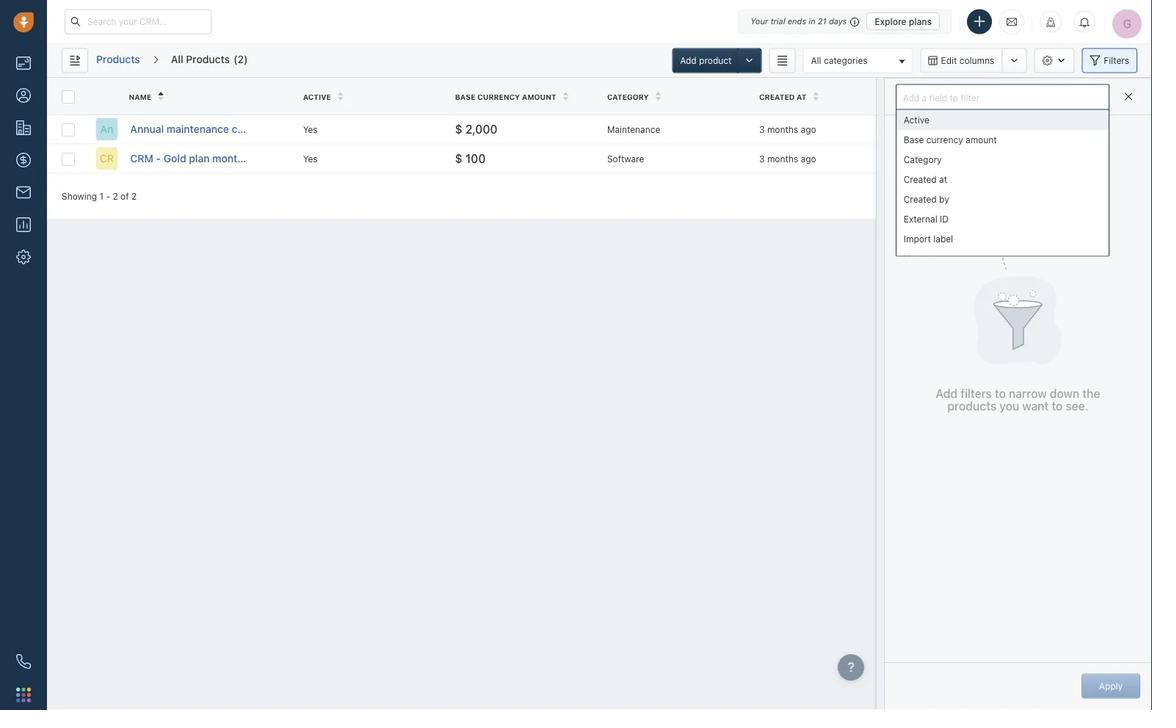 Task type: locate. For each thing, give the bounding box(es) containing it.
products left (
[[186, 53, 230, 65]]

2 $ from the top
[[455, 151, 463, 165]]

category up maintenance
[[607, 92, 649, 101]]

$ left 2,000
[[455, 122, 463, 136]]

$ 100
[[455, 151, 486, 165]]

1 vertical spatial (sample)
[[255, 152, 298, 165]]

products
[[96, 53, 140, 65], [186, 53, 230, 65]]

all inside button
[[811, 55, 822, 65]]

0 vertical spatial active
[[303, 92, 331, 101]]

2 right "of"
[[131, 191, 137, 201]]

contract
[[232, 123, 273, 135]]

3 for 100
[[760, 154, 765, 164]]

1 vertical spatial category
[[904, 154, 942, 165]]

0 vertical spatial 3 months ago
[[760, 124, 817, 134]]

crm - gold plan monthly (sample)
[[130, 152, 298, 165]]

currency up 2,000
[[478, 92, 520, 101]]

$
[[455, 122, 463, 136], [455, 151, 463, 165]]

months
[[768, 124, 799, 134], [768, 154, 799, 164]]

add a field to filter
[[904, 91, 981, 101]]

created inside 'option'
[[904, 194, 937, 204]]

$ left 100
[[455, 151, 463, 165]]

all left categories
[[811, 55, 822, 65]]

0 vertical spatial at
[[797, 92, 807, 101]]

add left a
[[904, 91, 921, 101]]

1 products from the left
[[96, 53, 140, 65]]

1 3 from the top
[[760, 124, 765, 134]]

0 horizontal spatial 2
[[113, 191, 118, 201]]

created at inside option
[[904, 174, 948, 184]]

active
[[303, 92, 331, 101], [904, 115, 930, 125]]

0 vertical spatial category
[[607, 92, 649, 101]]

annual maintenance contract (sample)
[[130, 123, 319, 135]]

add a field to filter button
[[896, 84, 1110, 109]]

all categories button
[[803, 48, 913, 73]]

2 horizontal spatial 2
[[238, 53, 244, 65]]

add left filters
[[936, 386, 958, 400]]

0 vertical spatial base
[[455, 92, 476, 101]]

0 horizontal spatial add
[[680, 55, 697, 66]]

at down all categories button
[[797, 92, 807, 101]]

import label
[[904, 234, 954, 244]]

phone element
[[9, 647, 38, 677]]

2 3 from the top
[[760, 154, 765, 164]]

currency down the add a field to filter
[[927, 134, 964, 145]]

0 horizontal spatial base
[[455, 92, 476, 101]]

freshworks switcher image
[[16, 688, 31, 702]]

0 vertical spatial currency
[[478, 92, 520, 101]]

Add a field to filter search field
[[900, 88, 1106, 108]]

add
[[680, 55, 697, 66], [904, 91, 921, 101], [936, 386, 958, 400]]

field
[[930, 91, 949, 101]]

base up $ 2,000
[[455, 92, 476, 101]]

0 horizontal spatial category
[[607, 92, 649, 101]]

at inside option
[[940, 174, 948, 184]]

1 vertical spatial name
[[904, 253, 928, 264]]

0 horizontal spatial to
[[951, 91, 959, 101]]

add left product
[[680, 55, 697, 66]]

1 horizontal spatial currency
[[927, 134, 964, 145]]

2 vertical spatial created
[[904, 194, 937, 204]]

category inside option
[[904, 154, 942, 165]]

1 vertical spatial base currency amount
[[904, 134, 997, 145]]

active option
[[897, 110, 1109, 130]]

0 vertical spatial 3
[[760, 124, 765, 134]]

0 horizontal spatial amount
[[522, 92, 557, 101]]

monthly
[[212, 152, 252, 165]]

add filters to narrow down the products you want to see.
[[936, 386, 1101, 413]]

2 yes from the top
[[303, 154, 318, 164]]

want
[[1023, 399, 1049, 413]]

(
[[234, 53, 238, 65]]

to right field
[[951, 91, 959, 101]]

3
[[760, 124, 765, 134], [760, 154, 765, 164]]

base down a
[[904, 134, 924, 145]]

1 vertical spatial active
[[904, 115, 930, 125]]

2
[[238, 53, 244, 65], [113, 191, 118, 201], [131, 191, 137, 201]]

created at
[[760, 92, 807, 101], [904, 174, 948, 184]]

at
[[797, 92, 807, 101], [940, 174, 948, 184]]

21
[[818, 17, 827, 26]]

1 vertical spatial add
[[904, 91, 921, 101]]

0 horizontal spatial all
[[171, 53, 183, 65]]

at up by
[[940, 174, 948, 184]]

-
[[156, 152, 161, 165], [106, 191, 110, 201]]

1 horizontal spatial base
[[904, 134, 924, 145]]

2 vertical spatial add
[[936, 386, 958, 400]]

1 vertical spatial $
[[455, 151, 463, 165]]

months for 100
[[768, 154, 799, 164]]

2 left "of"
[[113, 191, 118, 201]]

1 horizontal spatial to
[[995, 386, 1006, 400]]

external id
[[904, 214, 949, 224]]

all down search your crm... text box
[[171, 53, 183, 65]]

1 vertical spatial months
[[768, 154, 799, 164]]

2 ago from the top
[[801, 154, 817, 164]]

maintenance
[[167, 123, 229, 135]]

1 vertical spatial 3
[[760, 154, 765, 164]]

category up 'created by'
[[904, 154, 942, 165]]

0 horizontal spatial created at
[[760, 92, 807, 101]]

2 for )
[[238, 53, 244, 65]]

1 $ from the top
[[455, 122, 463, 136]]

created by
[[904, 194, 950, 204]]

edit columns button
[[921, 48, 1002, 73]]

name up annual
[[129, 92, 151, 101]]

list box
[[896, 109, 1110, 268]]

software
[[607, 154, 644, 164]]

all
[[171, 53, 183, 65], [811, 55, 822, 65]]

0 horizontal spatial -
[[106, 191, 110, 201]]

1 horizontal spatial category
[[904, 154, 942, 165]]

name option
[[897, 249, 1109, 268]]

add product button
[[672, 48, 740, 73]]

2 months from the top
[[768, 154, 799, 164]]

(sample) down contract
[[255, 152, 298, 165]]

import label option
[[897, 229, 1109, 249]]

1 horizontal spatial amount
[[966, 134, 997, 145]]

filters button
[[1082, 48, 1138, 73]]

0 vertical spatial add
[[680, 55, 697, 66]]

created
[[760, 92, 795, 101], [904, 174, 937, 184], [904, 194, 937, 204]]

1 ago from the top
[[801, 124, 817, 134]]

name down "import"
[[904, 253, 928, 264]]

an
[[100, 123, 113, 135]]

0 vertical spatial -
[[156, 152, 161, 165]]

1 vertical spatial currency
[[927, 134, 964, 145]]

base currency amount
[[455, 92, 557, 101], [904, 134, 997, 145]]

0 horizontal spatial name
[[129, 92, 151, 101]]

- right 1
[[106, 191, 110, 201]]

1 horizontal spatial active
[[904, 115, 930, 125]]

2 products from the left
[[186, 53, 230, 65]]

1 months from the top
[[768, 124, 799, 134]]

1 3 months ago from the top
[[760, 124, 817, 134]]

0 vertical spatial $
[[455, 122, 463, 136]]

1 vertical spatial 3 months ago
[[760, 154, 817, 164]]

name inside option
[[904, 253, 928, 264]]

ago for 2,000
[[801, 124, 817, 134]]

to right filters
[[995, 386, 1006, 400]]

(sample)
[[275, 123, 319, 135], [255, 152, 298, 165]]

add for add filters to narrow down the products you want to see.
[[936, 386, 958, 400]]

label
[[934, 234, 954, 244]]

all for all categories
[[811, 55, 822, 65]]

showing 1 - 2 of 2
[[62, 191, 137, 201]]

currency
[[478, 92, 520, 101], [927, 134, 964, 145]]

2 horizontal spatial add
[[936, 386, 958, 400]]

narrow
[[1009, 386, 1047, 400]]

your trial ends in 21 days
[[751, 17, 847, 26]]

to
[[951, 91, 959, 101], [995, 386, 1006, 400], [1052, 399, 1063, 413]]

edit columns
[[941, 55, 995, 66]]

add for add product
[[680, 55, 697, 66]]

add inside add filters to narrow down the products you want to see.
[[936, 386, 958, 400]]

1 vertical spatial amount
[[966, 134, 997, 145]]

email image
[[1007, 16, 1017, 28]]

add inside dropdown button
[[904, 91, 921, 101]]

1 horizontal spatial at
[[940, 174, 948, 184]]

crm - gold plan monthly (sample) link
[[130, 151, 298, 166]]

1 vertical spatial created at
[[904, 174, 948, 184]]

base currency amount down the add a field to filter
[[904, 134, 997, 145]]

0 vertical spatial created at
[[760, 92, 807, 101]]

base
[[455, 92, 476, 101], [904, 134, 924, 145]]

1 vertical spatial ago
[[801, 154, 817, 164]]

showing
[[62, 191, 97, 201]]

category
[[607, 92, 649, 101], [904, 154, 942, 165]]

1 horizontal spatial products
[[186, 53, 230, 65]]

3 months ago
[[760, 124, 817, 134], [760, 154, 817, 164]]

to left 'see.'
[[1052, 399, 1063, 413]]

base currency amount up 2,000
[[455, 92, 557, 101]]

2 3 months ago from the top
[[760, 154, 817, 164]]

currency inside base currency amount option
[[927, 134, 964, 145]]

1 horizontal spatial add
[[904, 91, 921, 101]]

yes
[[303, 124, 318, 134], [303, 154, 318, 164]]

id
[[940, 214, 949, 224]]

- left gold
[[156, 152, 161, 165]]

1 vertical spatial created
[[904, 174, 937, 184]]

down
[[1050, 386, 1080, 400]]

0 vertical spatial name
[[129, 92, 151, 101]]

0 horizontal spatial products
[[96, 53, 140, 65]]

1 horizontal spatial name
[[904, 253, 928, 264]]

3 months ago for $ 100
[[760, 154, 817, 164]]

0 vertical spatial months
[[768, 124, 799, 134]]

you
[[1000, 399, 1020, 413]]

1 horizontal spatial created at
[[904, 174, 948, 184]]

a
[[923, 91, 928, 101]]

1 horizontal spatial all
[[811, 55, 822, 65]]

1 horizontal spatial 2
[[131, 191, 137, 201]]

2 up contract
[[238, 53, 244, 65]]

name
[[129, 92, 151, 101], [904, 253, 928, 264]]

by
[[940, 194, 950, 204]]

import
[[904, 234, 931, 244]]

your
[[751, 17, 769, 26]]

categories
[[824, 55, 868, 65]]

cr
[[100, 152, 114, 165]]

1 vertical spatial yes
[[303, 154, 318, 164]]

2,000
[[466, 122, 498, 136]]

yes for $ 2,000
[[303, 124, 318, 134]]

add inside button
[[680, 55, 697, 66]]

ago
[[801, 124, 817, 134], [801, 154, 817, 164]]

all categories
[[811, 55, 868, 65]]

1 yes from the top
[[303, 124, 318, 134]]

0 vertical spatial ago
[[801, 124, 817, 134]]

0 horizontal spatial base currency amount
[[455, 92, 557, 101]]

created for the created at option
[[904, 174, 937, 184]]

amount
[[522, 92, 557, 101], [966, 134, 997, 145]]

created inside option
[[904, 174, 937, 184]]

0 vertical spatial yes
[[303, 124, 318, 134]]

products down search your crm... text box
[[96, 53, 140, 65]]

1 vertical spatial base
[[904, 134, 924, 145]]

1 horizontal spatial base currency amount
[[904, 134, 997, 145]]

days
[[829, 17, 847, 26]]

(sample) right contract
[[275, 123, 319, 135]]

1 vertical spatial at
[[940, 174, 948, 184]]



Task type: vqa. For each thing, say whether or not it's contained in the screenshot.
guide
no



Task type: describe. For each thing, give the bounding box(es) containing it.
active inside option
[[904, 115, 930, 125]]

the
[[1083, 386, 1101, 400]]

created by option
[[897, 189, 1109, 209]]

explore plans link
[[867, 12, 940, 30]]

add product
[[680, 55, 732, 66]]

$ 2,000
[[455, 122, 498, 136]]

filters
[[961, 386, 992, 400]]

1
[[100, 191, 104, 201]]

filter
[[962, 91, 981, 101]]

1 horizontal spatial -
[[156, 152, 161, 165]]

annual maintenance contract (sample) link
[[130, 122, 319, 137]]

ends
[[788, 17, 807, 26]]

explore plans
[[875, 16, 932, 26]]

)
[[244, 53, 248, 65]]

products
[[948, 399, 997, 413]]

category option
[[897, 149, 1109, 169]]

base currency amount inside option
[[904, 134, 997, 145]]

Search your CRM... text field
[[65, 9, 212, 34]]

3 months ago for $ 2,000
[[760, 124, 817, 134]]

to inside add a field to filter dropdown button
[[951, 91, 959, 101]]

annual
[[130, 123, 164, 135]]

base currency amount option
[[897, 130, 1109, 149]]

of
[[121, 191, 129, 201]]

external id option
[[897, 209, 1109, 229]]

product
[[699, 55, 732, 66]]

edit
[[941, 55, 957, 66]]

phone image
[[16, 655, 31, 669]]

gold
[[164, 152, 186, 165]]

columns
[[960, 55, 995, 66]]

base inside option
[[904, 134, 924, 145]]

external
[[904, 214, 938, 224]]

$ for $ 100
[[455, 151, 463, 165]]

0 vertical spatial (sample)
[[275, 123, 319, 135]]

add for add a field to filter
[[904, 91, 921, 101]]

maintenance
[[607, 124, 661, 134]]

ago for 100
[[801, 154, 817, 164]]

3 for 2,000
[[760, 124, 765, 134]]

filters
[[1104, 55, 1130, 66]]

plan
[[189, 152, 210, 165]]

1 vertical spatial -
[[106, 191, 110, 201]]

months for 2,000
[[768, 124, 799, 134]]

products link
[[95, 48, 141, 73]]

list box containing active
[[896, 109, 1110, 268]]

0 horizontal spatial active
[[303, 92, 331, 101]]

created for created by 'option'
[[904, 194, 937, 204]]

0 vertical spatial created
[[760, 92, 795, 101]]

2 horizontal spatial to
[[1052, 399, 1063, 413]]

100
[[466, 151, 486, 165]]

all products ( 2 )
[[171, 53, 248, 65]]

2 for of
[[113, 191, 118, 201]]

trial
[[771, 17, 786, 26]]

explore
[[875, 16, 907, 26]]

amount inside option
[[966, 134, 997, 145]]

plans
[[909, 16, 932, 26]]

yes for $ 100
[[303, 154, 318, 164]]

0 horizontal spatial currency
[[478, 92, 520, 101]]

0 horizontal spatial at
[[797, 92, 807, 101]]

0 vertical spatial base currency amount
[[455, 92, 557, 101]]

all for all products ( 2 )
[[171, 53, 183, 65]]

0 vertical spatial amount
[[522, 92, 557, 101]]

see.
[[1066, 399, 1089, 413]]

created at option
[[897, 169, 1109, 189]]

in
[[809, 17, 816, 26]]

crm
[[130, 152, 153, 165]]

$ for $ 2,000
[[455, 122, 463, 136]]



